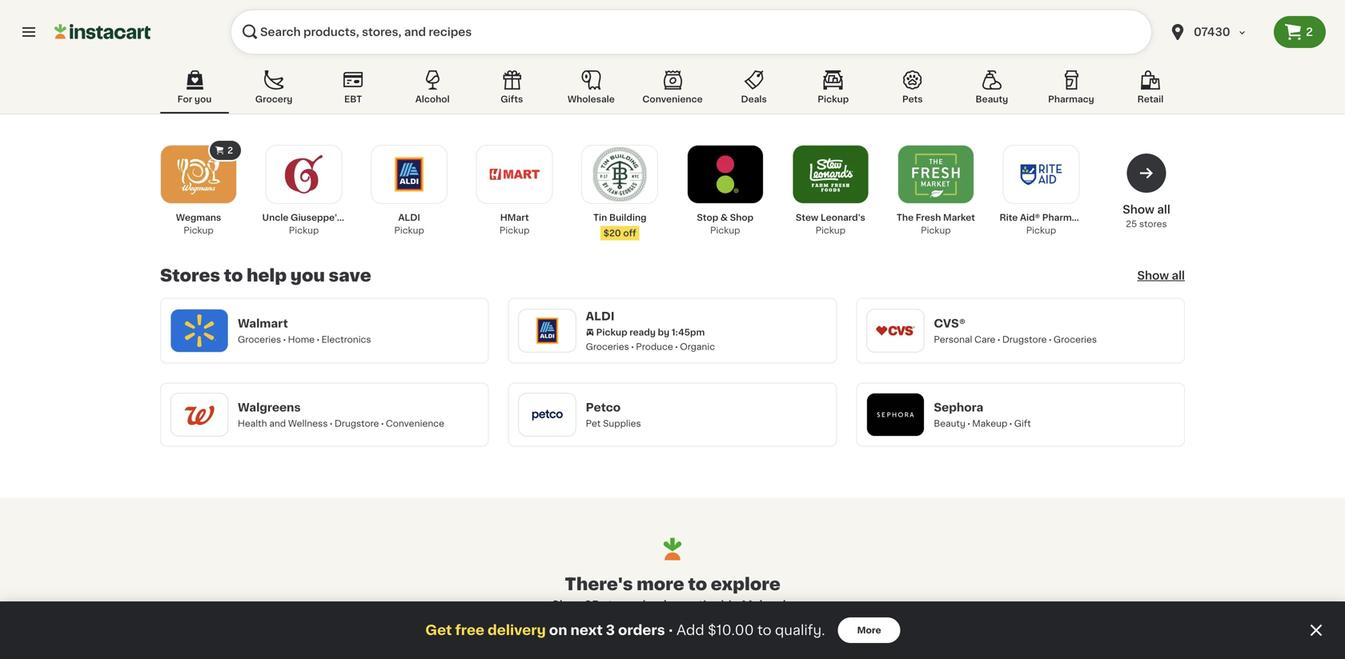 Task type: vqa. For each thing, say whether or not it's contained in the screenshot.
The Sheet Pan Beef Tenderloin With Brussels Sprouts And Shallots link
no



Task type: describe. For each thing, give the bounding box(es) containing it.
retail
[[1138, 95, 1164, 104]]

pickup down "hmart"
[[500, 226, 530, 235]]

market
[[943, 213, 975, 222]]

tin building $20 off
[[593, 213, 647, 238]]

makeup
[[972, 420, 1008, 428]]

fresh
[[916, 213, 941, 222]]

$10.00
[[708, 624, 754, 638]]

groceries inside cvs® personal care drugstore groceries
[[1054, 336, 1097, 344]]

pickup inside uncle giuseppe's marketplace pickup
[[289, 226, 319, 235]]

rite aid® pharmacy image
[[1014, 147, 1069, 202]]

ebt
[[344, 95, 362, 104]]

sephora
[[934, 402, 984, 414]]

for you
[[178, 95, 212, 104]]

all for show all 25 stores
[[1157, 204, 1171, 215]]

pickup inside the stop & shop pickup
[[710, 226, 740, 235]]

stores inside show all 25 stores
[[1140, 220, 1167, 229]]

stop & shop pickup
[[697, 213, 754, 235]]

pets
[[902, 95, 923, 104]]

show all button
[[1137, 268, 1185, 284]]

counting)
[[670, 600, 726, 611]]

for
[[178, 95, 192, 104]]

building
[[609, 213, 647, 222]]

electronics
[[321, 336, 371, 344]]

save
[[329, 267, 371, 284]]

shop inside the stop & shop pickup
[[730, 213, 754, 222]]

pickup left ready
[[596, 328, 627, 337]]

there's
[[565, 576, 633, 593]]

grocery
[[255, 95, 293, 104]]

uncle giuseppe's marketplace image
[[277, 147, 331, 202]]

groceries inside walmart groceries home electronics
[[238, 336, 281, 344]]

show all
[[1137, 270, 1185, 281]]

care
[[975, 336, 996, 344]]

aldi for aldi
[[586, 311, 615, 322]]

pets button
[[878, 67, 947, 114]]

more
[[857, 627, 881, 635]]

there's more to explore shop 25 stores (and counting) in mahwah.
[[552, 576, 793, 611]]

2 07430 button from the left
[[1168, 10, 1264, 54]]

stew leonard's pickup
[[796, 213, 865, 235]]

pickup button
[[799, 67, 868, 114]]

hmart image
[[487, 147, 542, 202]]

convenience button
[[636, 67, 709, 114]]

pickup inside wegmans pickup
[[184, 226, 214, 235]]

pharmacy inside button
[[1048, 95, 1094, 104]]

orders
[[618, 624, 665, 638]]

aldi pickup
[[394, 213, 424, 235]]

stop
[[697, 213, 718, 222]]

walmart logo image
[[179, 310, 220, 352]]

next
[[571, 624, 603, 638]]

to inside tab panel
[[224, 267, 243, 284]]

off
[[623, 229, 636, 238]]

pickup down marketplace
[[394, 226, 424, 235]]

drugstore inside cvs® personal care drugstore groceries
[[1002, 336, 1047, 344]]

uncle giuseppe's marketplace pickup
[[262, 213, 401, 235]]

ebt button
[[319, 67, 388, 114]]

explore
[[711, 576, 781, 593]]

stew leonard's image
[[803, 147, 858, 202]]

wholesale button
[[557, 67, 626, 114]]

walgreens logo image
[[179, 394, 220, 436]]

rite aid® pharmacy pickup
[[1000, 213, 1089, 235]]

add
[[677, 624, 704, 638]]

beauty inside sephora beauty makeup gift
[[934, 420, 966, 428]]

hmart pickup
[[500, 213, 530, 235]]

qualify.
[[775, 624, 825, 638]]

wegmans image
[[171, 147, 226, 202]]

gifts button
[[477, 67, 546, 114]]

aldi logo image
[[527, 310, 568, 352]]

pickup ready by 1:45pm
[[596, 328, 705, 337]]

the fresh market pickup
[[897, 213, 975, 235]]

get free delivery on next 3 orders • add $10.00 to qualify.
[[425, 624, 825, 638]]

aid®
[[1020, 213, 1040, 222]]

pickup inside "button"
[[818, 95, 849, 104]]

walmart
[[238, 318, 288, 330]]

the fresh market image
[[909, 147, 963, 202]]

stew
[[796, 213, 819, 222]]

2 inside button
[[1306, 26, 1313, 38]]

25 inside there's more to explore shop 25 stores (and counting) in mahwah.
[[585, 600, 599, 611]]

convenience inside button
[[643, 95, 703, 104]]

show for show all 25 stores
[[1123, 204, 1155, 215]]

show all 25 stores
[[1123, 204, 1171, 229]]

cvs® personal care drugstore groceries
[[934, 318, 1097, 344]]

personal
[[934, 336, 972, 344]]

1:45pm
[[672, 328, 705, 337]]

hmart
[[500, 213, 529, 222]]

treatment tracker modal dialog
[[0, 602, 1345, 660]]

delivery
[[488, 624, 546, 638]]

1 horizontal spatial groceries
[[586, 343, 629, 352]]

$20
[[604, 229, 621, 238]]

marketplace
[[344, 213, 401, 222]]

•
[[668, 624, 673, 637]]

wegmans
[[176, 213, 221, 222]]

pharmacy inside rite aid® pharmacy pickup
[[1042, 213, 1089, 222]]

petco pet supplies
[[586, 402, 641, 428]]

instacart image
[[54, 22, 151, 42]]



Task type: locate. For each thing, give the bounding box(es) containing it.
1 horizontal spatial to
[[688, 576, 707, 593]]

to left help at the top
[[224, 267, 243, 284]]

0 horizontal spatial convenience
[[386, 420, 444, 428]]

you right for
[[194, 95, 212, 104]]

beauty
[[976, 95, 1008, 104], [934, 420, 966, 428]]

giuseppe's
[[291, 213, 342, 222]]

drugstore right wellness
[[335, 420, 379, 428]]

to inside there's more to explore shop 25 stores (and counting) in mahwah.
[[688, 576, 707, 593]]

0 horizontal spatial shop
[[552, 600, 582, 611]]

show for show all
[[1137, 270, 1169, 281]]

pickup inside stew leonard's pickup
[[816, 226, 846, 235]]

stores up 'show all'
[[1140, 220, 1167, 229]]

tin building image
[[593, 147, 647, 202]]

walmart groceries home electronics
[[238, 318, 371, 344]]

2 button
[[1274, 16, 1326, 48]]

pickup up 'stew leonard's' image
[[818, 95, 849, 104]]

wellness
[[288, 420, 328, 428]]

for you button
[[160, 67, 229, 114]]

0 horizontal spatial drugstore
[[335, 420, 379, 428]]

shop right &
[[730, 213, 754, 222]]

0 vertical spatial you
[[194, 95, 212, 104]]

deals
[[741, 95, 767, 104]]

1 vertical spatial shop
[[552, 600, 582, 611]]

2 vertical spatial to
[[757, 624, 772, 638]]

ready
[[630, 328, 656, 337]]

drugstore
[[1002, 336, 1047, 344], [335, 420, 379, 428]]

pickup inside rite aid® pharmacy pickup
[[1026, 226, 1056, 235]]

to inside treatment tracker modal dialog
[[757, 624, 772, 638]]

1 vertical spatial show
[[1137, 270, 1169, 281]]

walgreens
[[238, 402, 301, 414]]

1 horizontal spatial all
[[1172, 270, 1185, 281]]

1 vertical spatial aldi
[[586, 311, 615, 322]]

sephora logo image
[[875, 394, 916, 436]]

show inside "popup button"
[[1137, 270, 1169, 281]]

0 horizontal spatial beauty
[[934, 420, 966, 428]]

you inside tab panel
[[291, 267, 325, 284]]

grocery button
[[239, 67, 308, 114]]

25
[[1126, 220, 1137, 229], [585, 600, 599, 611]]

1 vertical spatial stores
[[602, 600, 638, 611]]

Search field
[[231, 10, 1152, 54]]

gifts
[[501, 95, 523, 104]]

0 horizontal spatial stores
[[602, 600, 638, 611]]

1 vertical spatial 25
[[585, 600, 599, 611]]

aldi image
[[382, 147, 437, 202]]

to up counting)
[[688, 576, 707, 593]]

mahwah.
[[742, 600, 793, 611]]

0 vertical spatial all
[[1157, 204, 1171, 215]]

the
[[897, 213, 914, 222]]

all inside show all 25 stores
[[1157, 204, 1171, 215]]

beauty down "sephora"
[[934, 420, 966, 428]]

pickup down leonard's
[[816, 226, 846, 235]]

stores up get free delivery on next 3 orders • add $10.00 to qualify.
[[602, 600, 638, 611]]

pickup down aid®
[[1026, 226, 1056, 235]]

aldi for aldi pickup
[[398, 213, 420, 222]]

produce
[[636, 343, 673, 352]]

show inside show all 25 stores
[[1123, 204, 1155, 215]]

show down show all 25 stores
[[1137, 270, 1169, 281]]

by
[[658, 328, 670, 337]]

1 07430 button from the left
[[1159, 10, 1274, 54]]

alcohol
[[415, 95, 450, 104]]

tin
[[593, 213, 607, 222]]

1 vertical spatial drugstore
[[335, 420, 379, 428]]

organic
[[680, 343, 715, 352]]

1 vertical spatial pharmacy
[[1042, 213, 1089, 222]]

more
[[637, 576, 684, 593]]

3
[[606, 624, 615, 638]]

gift
[[1014, 420, 1031, 428]]

0 vertical spatial 25
[[1126, 220, 1137, 229]]

(and
[[641, 600, 667, 611]]

petco
[[586, 402, 621, 414]]

wegmans pickup
[[176, 213, 221, 235]]

stores
[[1140, 220, 1167, 229], [602, 600, 638, 611]]

retail button
[[1116, 67, 1185, 114]]

deals button
[[720, 67, 788, 114]]

to down mahwah.
[[757, 624, 772, 638]]

more button
[[838, 618, 901, 644]]

pharmacy button
[[1037, 67, 1106, 114]]

wholesale
[[568, 95, 615, 104]]

pharmacy left the retail
[[1048, 95, 1094, 104]]

1 vertical spatial to
[[688, 576, 707, 593]]

all for show all
[[1172, 270, 1185, 281]]

beauty inside beauty 'button'
[[976, 95, 1008, 104]]

stores inside there's more to explore shop 25 stores (and counting) in mahwah.
[[602, 600, 638, 611]]

stores to help you save tab panel
[[152, 139, 1193, 447]]

0 vertical spatial pharmacy
[[1048, 95, 1094, 104]]

pickup down &
[[710, 226, 740, 235]]

aldi
[[398, 213, 420, 222], [586, 311, 615, 322]]

0 horizontal spatial aldi
[[398, 213, 420, 222]]

aldi up pickup ready by 1:45pm
[[586, 311, 615, 322]]

07430 button
[[1159, 10, 1274, 54], [1168, 10, 1264, 54]]

groceries produce organic
[[586, 343, 715, 352]]

pickup inside the fresh market pickup
[[921, 226, 951, 235]]

shop categories tab list
[[160, 67, 1185, 114]]

2 horizontal spatial to
[[757, 624, 772, 638]]

drugstore inside walgreens health and wellness drugstore convenience
[[335, 420, 379, 428]]

alcohol button
[[398, 67, 467, 114]]

1 vertical spatial you
[[291, 267, 325, 284]]

free
[[455, 624, 484, 638]]

help
[[247, 267, 287, 284]]

home
[[288, 336, 315, 344]]

0 horizontal spatial all
[[1157, 204, 1171, 215]]

stores
[[160, 267, 220, 284]]

pickup down wegmans
[[184, 226, 214, 235]]

on
[[549, 624, 567, 638]]

show
[[1123, 204, 1155, 215], [1137, 270, 1169, 281]]

1 horizontal spatial aldi
[[586, 311, 615, 322]]

you right help at the top
[[291, 267, 325, 284]]

all inside "popup button"
[[1172, 270, 1185, 281]]

pet
[[586, 420, 601, 428]]

0 vertical spatial stores
[[1140, 220, 1167, 229]]

in
[[729, 600, 739, 611]]

aldi down aldi image
[[398, 213, 420, 222]]

and
[[269, 420, 286, 428]]

0 vertical spatial drugstore
[[1002, 336, 1047, 344]]

petco logo image
[[527, 394, 568, 436]]

shop
[[730, 213, 754, 222], [552, 600, 582, 611]]

1 horizontal spatial beauty
[[976, 95, 1008, 104]]

aldi inside aldi pickup
[[398, 213, 420, 222]]

convenience inside walgreens health and wellness drugstore convenience
[[386, 420, 444, 428]]

pharmacy right aid®
[[1042, 213, 1089, 222]]

you
[[194, 95, 212, 104], [291, 267, 325, 284]]

0 vertical spatial shop
[[730, 213, 754, 222]]

1 vertical spatial convenience
[[386, 420, 444, 428]]

1 horizontal spatial convenience
[[643, 95, 703, 104]]

you inside button
[[194, 95, 212, 104]]

1 horizontal spatial stores
[[1140, 220, 1167, 229]]

to
[[224, 267, 243, 284], [688, 576, 707, 593], [757, 624, 772, 638]]

2 horizontal spatial groceries
[[1054, 336, 1097, 344]]

25 inside show all 25 stores
[[1126, 220, 1137, 229]]

0 horizontal spatial 2
[[227, 146, 233, 155]]

1 vertical spatial 2
[[227, 146, 233, 155]]

drugstore right the care
[[1002, 336, 1047, 344]]

1 horizontal spatial 2
[[1306, 26, 1313, 38]]

1 vertical spatial all
[[1172, 270, 1185, 281]]

beauty right pets
[[976, 95, 1008, 104]]

pickup down giuseppe's at top
[[289, 226, 319, 235]]

uncle
[[262, 213, 289, 222]]

sephora beauty makeup gift
[[934, 402, 1031, 428]]

0 vertical spatial 2
[[1306, 26, 1313, 38]]

shop up on
[[552, 600, 582, 611]]

show up 'show all'
[[1123, 204, 1155, 215]]

leonard's
[[821, 213, 865, 222]]

07430
[[1194, 26, 1231, 38]]

cvs®
[[934, 318, 966, 330]]

shop inside there's more to explore shop 25 stores (and counting) in mahwah.
[[552, 600, 582, 611]]

1 horizontal spatial you
[[291, 267, 325, 284]]

0 horizontal spatial you
[[194, 95, 212, 104]]

rite
[[1000, 213, 1018, 222]]

supplies
[[603, 420, 641, 428]]

get
[[425, 624, 452, 638]]

0 vertical spatial to
[[224, 267, 243, 284]]

health
[[238, 420, 267, 428]]

walgreens health and wellness drugstore convenience
[[238, 402, 444, 428]]

1 horizontal spatial 25
[[1126, 220, 1137, 229]]

0 horizontal spatial 25
[[585, 600, 599, 611]]

all
[[1157, 204, 1171, 215], [1172, 270, 1185, 281]]

stores to help you save
[[160, 267, 371, 284]]

cvs® logo image
[[875, 310, 916, 352]]

stop & shop image
[[698, 147, 753, 202]]

0 horizontal spatial to
[[224, 267, 243, 284]]

pickup down fresh
[[921, 226, 951, 235]]

0 vertical spatial show
[[1123, 204, 1155, 215]]

0 vertical spatial aldi
[[398, 213, 420, 222]]

1 horizontal spatial drugstore
[[1002, 336, 1047, 344]]

pharmacy
[[1048, 95, 1094, 104], [1042, 213, 1089, 222]]

None search field
[[231, 10, 1152, 54]]

1 vertical spatial beauty
[[934, 420, 966, 428]]

beauty button
[[958, 67, 1026, 114]]

0 vertical spatial convenience
[[643, 95, 703, 104]]

0 vertical spatial beauty
[[976, 95, 1008, 104]]

1 horizontal spatial shop
[[730, 213, 754, 222]]

0 horizontal spatial groceries
[[238, 336, 281, 344]]

2 inside stores to help you save tab panel
[[227, 146, 233, 155]]



